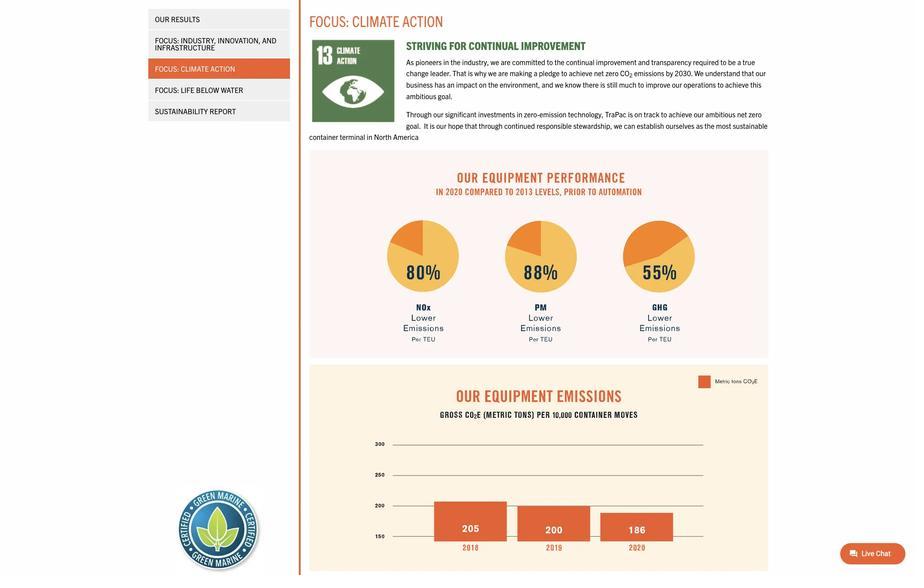 Task type: vqa. For each thing, say whether or not it's contained in the screenshot.
Wilmington,
no



Task type: describe. For each thing, give the bounding box(es) containing it.
results
[[171, 15, 200, 23]]

to inside through our significant investments in zero-emission technology, trapac is on track to achieve our ambitious net zero goal.  it is our hope that through continued responsible stewardship, we can establish ourselves as the most sustainable container terminal in north america
[[661, 110, 668, 119]]

the inside emissions by 2030. we understand that our business has an impact on the environment, and we know there is still much to improve our operations to achieve this ambitious goal.
[[489, 80, 498, 89]]

our results link
[[148, 9, 290, 29]]

on inside through our significant investments in zero-emission technology, trapac is on track to achieve our ambitious net zero goal.  it is our hope that through continued responsible stewardship, we can establish ourselves as the most sustainable container terminal in north america
[[635, 110, 643, 119]]

terminal
[[340, 133, 365, 141]]

and
[[262, 36, 276, 45]]

that inside through our significant investments in zero-emission technology, trapac is on track to achieve our ambitious net zero goal.  it is our hope that through continued responsible stewardship, we can establish ourselves as the most sustainable container terminal in north america
[[465, 121, 477, 130]]

we
[[695, 69, 704, 78]]

business
[[407, 80, 433, 89]]

zero-
[[524, 110, 540, 119]]

through
[[479, 121, 503, 130]]

our right through
[[434, 110, 444, 119]]

2 vertical spatial in
[[367, 133, 373, 141]]

0 vertical spatial climate
[[352, 11, 400, 30]]

our down 2030.
[[672, 80, 683, 89]]

understand
[[706, 69, 741, 78]]

ourselves
[[666, 121, 695, 130]]

we down the striving for continual improvement
[[491, 57, 499, 66]]

this
[[751, 80, 762, 89]]

that inside emissions by 2030. we understand that our business has an impact on the environment, and we know there is still much to improve our operations to achieve this ambitious goal.
[[742, 69, 755, 78]]

we right 'why' at the top of page
[[488, 69, 497, 78]]

improve
[[646, 80, 671, 89]]

1 vertical spatial are
[[499, 69, 508, 78]]

as
[[697, 121, 703, 130]]

co
[[621, 69, 630, 78]]

trapac
[[606, 110, 627, 119]]

container
[[309, 133, 338, 141]]

through our significant investments in zero-emission technology, trapac is on track to achieve our ambitious net zero goal.  it is our hope that through continued responsible stewardship, we can establish ourselves as the most sustainable container terminal in north america
[[309, 110, 768, 141]]

ambitious inside through our significant investments in zero-emission technology, trapac is on track to achieve our ambitious net zero goal.  it is our hope that through continued responsible stewardship, we can establish ourselves as the most sustainable container terminal in north america
[[706, 110, 736, 119]]

net inside as pioneers in the industry, we are committed to the continual improvement and transparency required to be a true change leader. that is why we are making a pledge to achieve net zero co
[[594, 69, 604, 78]]

achieve inside emissions by 2030. we understand that our business has an impact on the environment, and we know there is still much to improve our operations to achieve this ambitious goal.
[[726, 80, 749, 89]]

and inside as pioneers in the industry, we are committed to the continual improvement and transparency required to be a true change leader. that is why we are making a pledge to achieve net zero co
[[639, 57, 650, 66]]

ambitious inside emissions by 2030. we understand that our business has an impact on the environment, and we know there is still much to improve our operations to achieve this ambitious goal.
[[407, 92, 437, 100]]

sustainability
[[155, 107, 208, 116]]

sustainability report link
[[148, 101, 290, 121]]

technology,
[[568, 110, 604, 119]]

to up "know"
[[562, 69, 568, 78]]

leader.
[[431, 69, 451, 78]]

0 vertical spatial a
[[738, 57, 742, 66]]

focus: industry, innovation, and infrastructure link
[[148, 30, 290, 58]]

an
[[447, 80, 455, 89]]

focus: climate action link
[[148, 58, 290, 79]]

1 vertical spatial a
[[534, 69, 538, 78]]

still
[[607, 80, 618, 89]]

improvement
[[521, 38, 586, 52]]

industry,
[[462, 57, 489, 66]]

achieve inside through our significant investments in zero-emission technology, trapac is on track to achieve our ambitious net zero goal.  it is our hope that through continued responsible stewardship, we can establish ourselves as the most sustainable container terminal in north america
[[669, 110, 693, 119]]

innovation,
[[218, 36, 260, 45]]

impact
[[456, 80, 478, 89]]

pledge
[[539, 69, 560, 78]]

1 vertical spatial climate
[[181, 64, 209, 73]]

zero inside through our significant investments in zero-emission technology, trapac is on track to achieve our ambitious net zero goal.  it is our hope that through continued responsible stewardship, we can establish ourselves as the most sustainable container terminal in north america
[[749, 110, 762, 119]]

the inside through our significant investments in zero-emission technology, trapac is on track to achieve our ambitious net zero goal.  it is our hope that through continued responsible stewardship, we can establish ourselves as the most sustainable container terminal in north america
[[705, 121, 715, 130]]

to up the pledge
[[547, 57, 553, 66]]

responsible
[[537, 121, 572, 130]]

to right much
[[638, 80, 645, 89]]

on inside emissions by 2030. we understand that our business has an impact on the environment, and we know there is still much to improve our operations to achieve this ambitious goal.
[[479, 80, 487, 89]]

making
[[510, 69, 532, 78]]

continued
[[505, 121, 535, 130]]

establish
[[637, 121, 665, 130]]

our left hope
[[437, 121, 447, 130]]

america
[[393, 133, 419, 141]]

there
[[583, 80, 599, 89]]

continual
[[469, 38, 519, 52]]

hope
[[448, 121, 464, 130]]

focus: life below water link
[[148, 80, 290, 100]]

north
[[374, 133, 392, 141]]

1 vertical spatial in
[[517, 110, 523, 119]]

much
[[620, 80, 637, 89]]

1 horizontal spatial action
[[403, 11, 444, 30]]

significant
[[445, 110, 477, 119]]

as
[[407, 57, 414, 66]]

our up this
[[756, 69, 766, 78]]

0 horizontal spatial focus: climate action
[[155, 64, 235, 73]]

focus: industry, innovation, and infrastructure
[[155, 36, 276, 52]]

is inside as pioneers in the industry, we are committed to the continual improvement and transparency required to be a true change leader. that is why we are making a pledge to achieve net zero co
[[468, 69, 473, 78]]

the up "that" in the top of the page
[[451, 57, 461, 66]]

improvement
[[597, 57, 637, 66]]



Task type: locate. For each thing, give the bounding box(es) containing it.
is inside emissions by 2030. we understand that our business has an impact on the environment, and we know there is still much to improve our operations to achieve this ambitious goal.
[[601, 80, 606, 89]]

transparency
[[652, 57, 692, 66]]

in up 'leader.'
[[444, 57, 449, 66]]

has
[[435, 80, 446, 89]]

and
[[639, 57, 650, 66], [542, 80, 554, 89]]

we
[[491, 57, 499, 66], [488, 69, 497, 78], [555, 80, 564, 89], [614, 121, 623, 130]]

0 vertical spatial in
[[444, 57, 449, 66]]

0 vertical spatial and
[[639, 57, 650, 66]]

striving for continual improvement
[[407, 38, 586, 52]]

we left can
[[614, 121, 623, 130]]

on
[[479, 80, 487, 89], [635, 110, 643, 119]]

industry,
[[181, 36, 216, 45]]

0 vertical spatial zero
[[606, 69, 619, 78]]

emission
[[540, 110, 567, 119]]

1 vertical spatial action
[[210, 64, 235, 73]]

focus: inside focus: industry, innovation, and infrastructure
[[155, 36, 179, 45]]

focus: for focus: industry, innovation, and infrastructure link
[[155, 36, 179, 45]]

net inside through our significant investments in zero-emission technology, trapac is on track to achieve our ambitious net zero goal.  it is our hope that through continued responsible stewardship, we can establish ourselves as the most sustainable container terminal in north america
[[738, 110, 748, 119]]

0 vertical spatial on
[[479, 80, 487, 89]]

goal. down has on the left
[[438, 92, 453, 100]]

action inside focus: climate action link
[[210, 64, 235, 73]]

zero inside as pioneers in the industry, we are committed to the continual improvement and transparency required to be a true change leader. that is why we are making a pledge to achieve net zero co
[[606, 69, 619, 78]]

1 vertical spatial net
[[738, 110, 748, 119]]

1 vertical spatial zero
[[749, 110, 762, 119]]

goal. down through
[[407, 121, 421, 130]]

1 vertical spatial focus: climate action
[[155, 64, 235, 73]]

our up as
[[694, 110, 704, 119]]

0 horizontal spatial that
[[465, 121, 477, 130]]

the right as
[[705, 121, 715, 130]]

1 horizontal spatial that
[[742, 69, 755, 78]]

to left be
[[721, 57, 727, 66]]

focus: for focus: life below water link
[[155, 86, 179, 94]]

1 vertical spatial achieve
[[726, 80, 749, 89]]

focus: for focus: climate action link
[[155, 64, 179, 73]]

life
[[181, 86, 194, 94]]

1 horizontal spatial and
[[639, 57, 650, 66]]

and up the emissions
[[639, 57, 650, 66]]

1 horizontal spatial on
[[635, 110, 643, 119]]

is down through
[[430, 121, 435, 130]]

zero
[[606, 69, 619, 78], [749, 110, 762, 119]]

is up can
[[628, 110, 633, 119]]

0 vertical spatial net
[[594, 69, 604, 78]]

achieve up ourselves
[[669, 110, 693, 119]]

1 horizontal spatial focus: climate action
[[309, 11, 444, 30]]

focus: climate action
[[309, 11, 444, 30], [155, 64, 235, 73]]

can
[[624, 121, 636, 130]]

are left the making
[[499, 69, 508, 78]]

2 horizontal spatial achieve
[[726, 80, 749, 89]]

stewardship,
[[574, 121, 613, 130]]

most
[[717, 121, 732, 130]]

investments
[[478, 110, 515, 119]]

goal. inside through our significant investments in zero-emission technology, trapac is on track to achieve our ambitious net zero goal.  it is our hope that through continued responsible stewardship, we can establish ourselves as the most sustainable container terminal in north america
[[407, 121, 421, 130]]

on down 'why' at the top of page
[[479, 80, 487, 89]]

report
[[209, 107, 236, 116]]

achieve
[[569, 69, 593, 78], [726, 80, 749, 89], [669, 110, 693, 119]]

2 horizontal spatial in
[[517, 110, 523, 119]]

required
[[694, 57, 719, 66]]

is
[[468, 69, 473, 78], [601, 80, 606, 89], [628, 110, 633, 119], [430, 121, 435, 130]]

goal.
[[438, 92, 453, 100], [407, 121, 421, 130]]

change
[[407, 69, 429, 78]]

achieve down understand
[[726, 80, 749, 89]]

0 horizontal spatial zero
[[606, 69, 619, 78]]

climate
[[352, 11, 400, 30], [181, 64, 209, 73]]

ambitious down business at the top of the page
[[407, 92, 437, 100]]

0 vertical spatial are
[[501, 57, 511, 66]]

1 horizontal spatial climate
[[352, 11, 400, 30]]

pioneers
[[416, 57, 442, 66]]

1 horizontal spatial a
[[738, 57, 742, 66]]

action
[[403, 11, 444, 30], [210, 64, 235, 73]]

we inside emissions by 2030. we understand that our business has an impact on the environment, and we know there is still much to improve our operations to achieve this ambitious goal.
[[555, 80, 564, 89]]

0 vertical spatial goal.
[[438, 92, 453, 100]]

our
[[155, 15, 169, 23]]

be
[[729, 57, 736, 66]]

we left "know"
[[555, 80, 564, 89]]

in left the north
[[367, 133, 373, 141]]

and inside emissions by 2030. we understand that our business has an impact on the environment, and we know there is still much to improve our operations to achieve this ambitious goal.
[[542, 80, 554, 89]]

the up the pledge
[[555, 57, 565, 66]]

0 horizontal spatial on
[[479, 80, 487, 89]]

ambitious up most
[[706, 110, 736, 119]]

0 horizontal spatial and
[[542, 80, 554, 89]]

achieve inside as pioneers in the industry, we are committed to the continual improvement and transparency required to be a true change leader. that is why we are making a pledge to achieve net zero co
[[569, 69, 593, 78]]

by
[[666, 69, 674, 78]]

zero up sustainable
[[749, 110, 762, 119]]

goal. inside emissions by 2030. we understand that our business has an impact on the environment, and we know there is still much to improve our operations to achieve this ambitious goal.
[[438, 92, 453, 100]]

0 horizontal spatial ambitious
[[407, 92, 437, 100]]

2030.
[[675, 69, 693, 78]]

net up sustainable
[[738, 110, 748, 119]]

0 vertical spatial ambitious
[[407, 92, 437, 100]]

true
[[743, 57, 756, 66]]

in up "continued"
[[517, 110, 523, 119]]

0 horizontal spatial in
[[367, 133, 373, 141]]

net up there
[[594, 69, 604, 78]]

the right impact
[[489, 80, 498, 89]]

that down significant
[[465, 121, 477, 130]]

1 horizontal spatial zero
[[749, 110, 762, 119]]

in inside as pioneers in the industry, we are committed to the continual improvement and transparency required to be a true change leader. that is why we are making a pledge to achieve net zero co
[[444, 57, 449, 66]]

for
[[450, 38, 467, 52]]

striving
[[407, 38, 447, 52]]

in
[[444, 57, 449, 66], [517, 110, 523, 119], [367, 133, 373, 141]]

sustainability report
[[155, 107, 236, 116]]

1 horizontal spatial achieve
[[669, 110, 693, 119]]

a right be
[[738, 57, 742, 66]]

1 vertical spatial ambitious
[[706, 110, 736, 119]]

to right track
[[661, 110, 668, 119]]

1 horizontal spatial goal.
[[438, 92, 453, 100]]

0 vertical spatial achieve
[[569, 69, 593, 78]]

1 vertical spatial that
[[465, 121, 477, 130]]

a
[[738, 57, 742, 66], [534, 69, 538, 78]]

achieve down continual
[[569, 69, 593, 78]]

0 horizontal spatial goal.
[[407, 121, 421, 130]]

net
[[594, 69, 604, 78], [738, 110, 748, 119]]

0 horizontal spatial a
[[534, 69, 538, 78]]

water
[[221, 86, 243, 94]]

that down true
[[742, 69, 755, 78]]

sustainable
[[733, 121, 768, 130]]

ambitious
[[407, 92, 437, 100], [706, 110, 736, 119]]

0 vertical spatial that
[[742, 69, 755, 78]]

0 horizontal spatial climate
[[181, 64, 209, 73]]

emissions
[[635, 69, 665, 78]]

2 vertical spatial achieve
[[669, 110, 693, 119]]

we inside through our significant investments in zero-emission technology, trapac is on track to achieve our ambitious net zero goal.  it is our hope that through continued responsible stewardship, we can establish ourselves as the most sustainable container terminal in north america
[[614, 121, 623, 130]]

through
[[407, 110, 432, 119]]

1 horizontal spatial ambitious
[[706, 110, 736, 119]]

is left still
[[601, 80, 606, 89]]

is left 'why' at the top of page
[[468, 69, 473, 78]]

action up focus: life below water link
[[210, 64, 235, 73]]

action up 'striving'
[[403, 11, 444, 30]]

1 vertical spatial and
[[542, 80, 554, 89]]

track
[[644, 110, 660, 119]]

focus:
[[309, 11, 350, 30], [155, 36, 179, 45], [155, 64, 179, 73], [155, 86, 179, 94]]

1 horizontal spatial in
[[444, 57, 449, 66]]

0 horizontal spatial action
[[210, 64, 235, 73]]

1 horizontal spatial net
[[738, 110, 748, 119]]

emissions by 2030. we understand that our business has an impact on the environment, and we know there is still much to improve our operations to achieve this ambitious goal.
[[407, 69, 766, 100]]

to
[[547, 57, 553, 66], [721, 57, 727, 66], [562, 69, 568, 78], [638, 80, 645, 89], [718, 80, 724, 89], [661, 110, 668, 119]]

to down understand
[[718, 80, 724, 89]]

on left track
[[635, 110, 643, 119]]

1 vertical spatial goal.
[[407, 121, 421, 130]]

as pioneers in the industry, we are committed to the continual improvement and transparency required to be a true change leader. that is why we are making a pledge to achieve net zero co
[[407, 57, 756, 78]]

below
[[196, 86, 219, 94]]

0 horizontal spatial achieve
[[569, 69, 593, 78]]

the
[[451, 57, 461, 66], [555, 57, 565, 66], [489, 80, 498, 89], [705, 121, 715, 130]]

0 horizontal spatial net
[[594, 69, 604, 78]]

2
[[630, 72, 633, 79]]

1 vertical spatial on
[[635, 110, 643, 119]]

operations
[[684, 80, 716, 89]]

and down the pledge
[[542, 80, 554, 89]]

our results
[[155, 15, 200, 23]]

a down the committed at the top
[[534, 69, 538, 78]]

committed
[[513, 57, 546, 66]]

that
[[453, 69, 467, 78]]

that
[[742, 69, 755, 78], [465, 121, 477, 130]]

are
[[501, 57, 511, 66], [499, 69, 508, 78]]

zero up still
[[606, 69, 619, 78]]

are up the making
[[501, 57, 511, 66]]

environment,
[[500, 80, 540, 89]]

infrastructure
[[155, 43, 215, 52]]

focus: life below water
[[155, 86, 243, 94]]

know
[[565, 80, 582, 89]]

continual
[[566, 57, 595, 66]]

why
[[475, 69, 487, 78]]

0 vertical spatial focus: climate action
[[309, 11, 444, 30]]

0 vertical spatial action
[[403, 11, 444, 30]]



